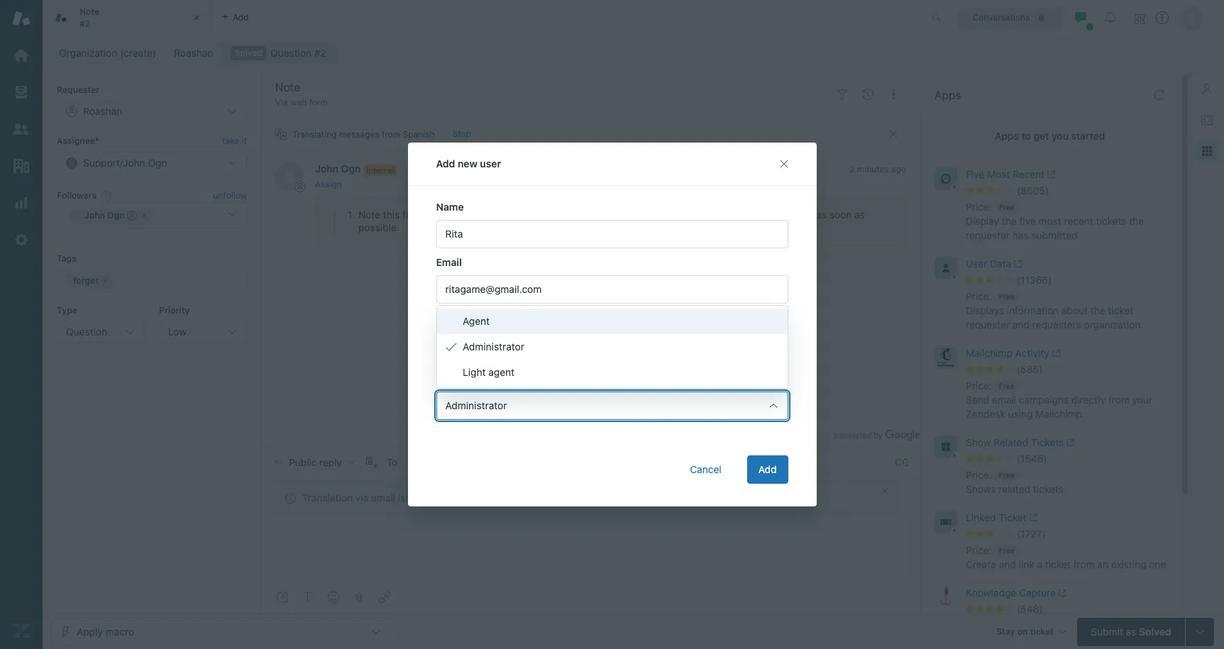 Task type: locate. For each thing, give the bounding box(es) containing it.
(opens in a new tab) image up (11366)
[[1012, 260, 1023, 269]]

to up 'recent'
[[1022, 130, 1032, 142]]

solved right roashan
[[235, 48, 263, 58]]

(opens in a new tab) image inside 'user data' link
[[1012, 260, 1023, 269]]

ticket
[[1109, 305, 1134, 317], [1046, 559, 1071, 571]]

add right the cancel
[[759, 464, 777, 476]]

0 vertical spatial to
[[1022, 130, 1032, 142]]

price: for shows
[[966, 469, 993, 481]]

email right via
[[371, 492, 396, 504]]

mailchimp inside mailchimp activity link
[[966, 347, 1013, 359]]

free up displays
[[1000, 293, 1015, 301]]

one
[[1150, 559, 1167, 571]]

stop
[[453, 129, 471, 139]]

five most recent image
[[935, 168, 958, 190]]

link
[[1019, 559, 1035, 571]]

1 vertical spatial tickets
[[1034, 484, 1064, 496]]

free up display
[[1000, 203, 1015, 212]]

(opens in a new tab) image for activity
[[1050, 350, 1061, 358]]

(opens in a new tab) image inside "knowledge capture" 'link'
[[1057, 590, 1067, 598]]

staff
[[453, 351, 475, 364]]

user
[[480, 158, 501, 170], [474, 332, 494, 344]]

crossicon image
[[366, 457, 378, 469]]

(create)
[[120, 47, 156, 59]]

1 horizontal spatial apps
[[995, 130, 1020, 142]]

1 vertical spatial currently
[[420, 492, 461, 504]]

conversations button
[[958, 6, 1063, 29]]

0 vertical spatial you
[[1052, 130, 1069, 142]]

the inside price: free displays information about the ticket requester and requesters organization.
[[1091, 305, 1106, 317]]

five most recent
[[966, 168, 1045, 180]]

0 vertical spatial add
[[436, 158, 455, 170]]

linked ticket image
[[935, 511, 958, 534]]

mailchimp down the campaigns
[[1036, 408, 1083, 420]]

1 vertical spatial get
[[743, 209, 758, 221]]

price: for displays
[[966, 290, 993, 302]]

(opens in a new tab) image for user data
[[1012, 260, 1023, 269]]

(opens in a new tab) image for show related tickets
[[1065, 439, 1075, 447]]

to inside we're currently experiencing unusually high traffic. we'll get back to you as soon as possible.
[[786, 209, 795, 221]]

price: inside price: free display the five most recent tickets the requester has submitted
[[966, 201, 993, 213]]

end
[[453, 332, 471, 344]]

views image
[[12, 83, 31, 102]]

2 horizontal spatial from
[[1109, 394, 1130, 406]]

get left back
[[743, 209, 758, 221]]

insert emojis image
[[328, 592, 339, 604]]

ticket inside the price: free create and link a ticket from an existing one
[[1046, 559, 1071, 571]]

customers image
[[12, 120, 31, 138]]

1 horizontal spatial user
[[966, 258, 988, 270]]

0 horizontal spatial ticket
[[1046, 559, 1071, 571]]

1 horizontal spatial the
[[1091, 305, 1106, 317]]

apps to get you started
[[995, 130, 1106, 142]]

0 vertical spatial get
[[1034, 130, 1050, 142]]

0 horizontal spatial tickets
[[1034, 484, 1064, 496]]

administrator option
[[437, 334, 788, 360]]

new
[[458, 158, 478, 170]]

submit
[[1092, 626, 1124, 638]]

and inside price: free displays information about the ticket requester and requesters organization.
[[1013, 319, 1030, 331]]

free inside price: free displays information about the ticket requester and requesters organization.
[[1000, 293, 1015, 301]]

0 vertical spatial email
[[993, 394, 1017, 406]]

most
[[988, 168, 1011, 180]]

as left soon
[[817, 209, 827, 221]]

0 vertical spatial from
[[382, 129, 401, 140]]

unusually
[[617, 209, 660, 221]]

1 vertical spatial apps
[[995, 130, 1020, 142]]

tabs tab list
[[43, 0, 917, 36]]

1 vertical spatial user
[[436, 312, 459, 324]]

from left an
[[1074, 559, 1095, 571]]

1 horizontal spatial (opens in a new tab) image
[[1050, 350, 1061, 358]]

0 vertical spatial requester
[[966, 229, 1010, 241]]

free for email
[[1000, 382, 1015, 391]]

0 horizontal spatial apps
[[935, 89, 962, 102]]

1 vertical spatial mailchimp
[[1036, 408, 1083, 420]]

to
[[387, 457, 398, 469]]

1 horizontal spatial email
[[993, 394, 1017, 406]]

free up related
[[1000, 471, 1015, 480]]

this
[[383, 209, 400, 221]]

user inside dialog
[[436, 312, 459, 324]]

assignee*
[[57, 136, 99, 147]]

from
[[382, 129, 401, 140], [1109, 394, 1130, 406], [1074, 559, 1095, 571]]

and down information
[[1013, 319, 1030, 331]]

tickets inside price: free shows related tickets
[[1034, 484, 1064, 496]]

1 vertical spatial administrator
[[446, 400, 507, 412]]

add inside add button
[[759, 464, 777, 476]]

0 horizontal spatial from
[[382, 129, 401, 140]]

translation via email isn't currently supported. alert
[[273, 481, 899, 516]]

not
[[441, 209, 457, 221]]

user right new
[[480, 158, 501, 170]]

get
[[1034, 130, 1050, 142], [743, 209, 758, 221]]

tab
[[43, 0, 213, 36]]

most
[[1039, 215, 1062, 227]]

1 vertical spatial add
[[759, 464, 777, 476]]

user data image
[[935, 257, 958, 280]]

1 horizontal spatial to
[[1022, 130, 1032, 142]]

capture
[[1020, 587, 1057, 599]]

mailchimp down displays
[[966, 347, 1013, 359]]

5 free from the top
[[1000, 547, 1015, 555]]

1 price: from the top
[[966, 201, 993, 213]]

price: for display
[[966, 201, 993, 213]]

ticket right a
[[1046, 559, 1071, 571]]

4 price: from the top
[[966, 469, 993, 481]]

2 free from the top
[[1000, 293, 1015, 301]]

get started image
[[12, 46, 31, 65]]

assign
[[315, 179, 342, 189]]

end user
[[453, 332, 494, 344]]

apps for apps to get you started
[[995, 130, 1020, 142]]

price: free shows related tickets
[[966, 469, 1064, 496]]

note up possible. in the top of the page
[[359, 209, 381, 221]]

user left type
[[436, 312, 459, 324]]

1 horizontal spatial solved
[[1140, 626, 1172, 638]]

tickets up linked ticket link
[[1034, 484, 1064, 496]]

from inside price: free send email campaigns directly from your zendesk using mailchimp
[[1109, 394, 1130, 406]]

unfollow
[[213, 190, 247, 201]]

Public reply composer text field
[[268, 519, 904, 549]]

roashan@gmail.com image
[[410, 457, 421, 469]]

0 vertical spatial note
[[80, 6, 100, 17]]

1 vertical spatial to
[[786, 209, 795, 221]]

1 horizontal spatial tickets
[[1097, 215, 1127, 227]]

submitted
[[1032, 229, 1078, 241]]

4 free from the top
[[1000, 471, 1015, 480]]

as right soon
[[855, 209, 865, 221]]

free up using
[[1000, 382, 1015, 391]]

1 horizontal spatial get
[[1034, 130, 1050, 142]]

mailchimp inside price: free send email campaigns directly from your zendesk using mailchimp
[[1036, 408, 1083, 420]]

2 minutes ago text field
[[850, 164, 907, 175]]

the right recent
[[1130, 215, 1145, 227]]

take it
[[222, 136, 247, 147]]

the up organization. at the right of the page
[[1091, 305, 1106, 317]]

note up #2
[[80, 6, 100, 17]]

0 vertical spatial user
[[966, 258, 988, 270]]

0 horizontal spatial email
[[371, 492, 396, 504]]

free inside price: free send email campaigns directly from your zendesk using mailchimp
[[1000, 382, 1015, 391]]

1 horizontal spatial you
[[1052, 130, 1069, 142]]

mailchimp
[[966, 347, 1013, 359], [1036, 408, 1083, 420]]

0 horizontal spatial solved
[[235, 48, 263, 58]]

0 horizontal spatial currently
[[420, 492, 461, 504]]

1 horizontal spatial add
[[759, 464, 777, 476]]

stop button
[[444, 123, 481, 146]]

1 requester from the top
[[966, 229, 1010, 241]]

administrator inside popup button
[[446, 400, 507, 412]]

price: free create and link a ticket from an existing one
[[966, 545, 1167, 571]]

price: up shows
[[966, 469, 993, 481]]

the
[[1003, 215, 1017, 227], [1130, 215, 1145, 227], [1091, 305, 1106, 317]]

price: free send email campaigns directly from your zendesk using mailchimp
[[966, 380, 1153, 420]]

recent
[[1065, 215, 1094, 227]]

requester inside price: free display the five most recent tickets the requester has submitted
[[966, 229, 1010, 241]]

0 horizontal spatial you
[[798, 209, 814, 221]]

2 price: from the top
[[966, 290, 993, 302]]

0 horizontal spatial the
[[1003, 215, 1017, 227]]

possible.
[[359, 221, 400, 233]]

(opens in a new tab) image up 3 stars. 1546 reviews. "element"
[[1065, 439, 1075, 447]]

tickets right recent
[[1097, 215, 1127, 227]]

(opens in a new tab) image up (1727) in the right bottom of the page
[[1027, 514, 1038, 523]]

(opens in a new tab) image inside show related tickets link
[[1065, 439, 1075, 447]]

1 vertical spatial ticket
[[1046, 559, 1071, 571]]

(opens in a new tab) image
[[1050, 350, 1061, 358], [1027, 514, 1038, 523]]

0 horizontal spatial user
[[436, 312, 459, 324]]

administrator up light agent
[[463, 341, 524, 353]]

a
[[1038, 559, 1043, 571]]

3 free from the top
[[1000, 382, 1015, 391]]

0 horizontal spatial mailchimp
[[966, 347, 1013, 359]]

0 horizontal spatial as
[[817, 209, 827, 221]]

1 horizontal spatial mailchimp
[[1036, 408, 1083, 420]]

1 horizontal spatial currently
[[512, 209, 553, 221]]

translating
[[293, 129, 337, 140]]

user left data
[[966, 258, 988, 270]]

from left spanish
[[382, 129, 401, 140]]

0 vertical spatial currently
[[512, 209, 553, 221]]

1 vertical spatial note
[[359, 209, 381, 221]]

note inside tab
[[80, 6, 100, 17]]

1 vertical spatial (opens in a new tab) image
[[1027, 514, 1038, 523]]

(opens in a new tab) image for ticket
[[1027, 514, 1038, 523]]

price: inside price: free shows related tickets
[[966, 469, 993, 481]]

free
[[1000, 203, 1015, 212], [1000, 293, 1015, 301], [1000, 382, 1015, 391], [1000, 471, 1015, 480], [1000, 547, 1015, 555]]

ticket up organization. at the right of the page
[[1109, 305, 1134, 317]]

internal
[[367, 166, 394, 174]]

0 vertical spatial ticket
[[1109, 305, 1134, 317]]

agent option
[[437, 309, 788, 334]]

get up 'recent'
[[1034, 130, 1050, 142]]

zendesk products image
[[1135, 14, 1145, 24]]

solved inside the secondary element
[[235, 48, 263, 58]]

you right back
[[798, 209, 814, 221]]

cc button
[[895, 457, 910, 469]]

free inside price: free display the five most recent tickets the requester has submitted
[[1000, 203, 1015, 212]]

(opens in a new tab) image up 4 stars. 585 reviews. element at the right bottom of the page
[[1050, 350, 1061, 358]]

ticket inside price: free displays information about the ticket requester and requesters organization.
[[1109, 305, 1134, 317]]

add left new
[[436, 158, 455, 170]]

0 vertical spatial administrator
[[463, 341, 524, 353]]

0 vertical spatial tickets
[[1097, 215, 1127, 227]]

solved link
[[222, 43, 336, 63]]

john ogn link
[[315, 163, 361, 175]]

1 horizontal spatial from
[[1074, 559, 1095, 571]]

(opens in a new tab) image
[[1045, 171, 1056, 179], [1012, 260, 1023, 269], [1065, 439, 1075, 447], [1057, 590, 1067, 598]]

0 horizontal spatial add
[[436, 158, 455, 170]]

free inside price: free shows related tickets
[[1000, 471, 1015, 480]]

campaigns
[[1020, 394, 1069, 406]]

0 vertical spatial solved
[[235, 48, 263, 58]]

free for the
[[1000, 203, 1015, 212]]

ogn
[[341, 163, 361, 175]]

5 price: from the top
[[966, 545, 993, 557]]

1 vertical spatial from
[[1109, 394, 1130, 406]]

user down 'agent'
[[474, 332, 494, 344]]

(opens in a new tab) image inside five most recent link
[[1045, 171, 1056, 179]]

currently right isn't
[[420, 492, 461, 504]]

you left started
[[1052, 130, 1069, 142]]

1 horizontal spatial note
[[359, 209, 381, 221]]

from left your
[[1109, 394, 1130, 406]]

linked
[[966, 512, 997, 524]]

requester inside price: free displays information about the ticket requester and requesters organization.
[[966, 319, 1010, 331]]

price:
[[966, 201, 993, 213], [966, 290, 993, 302], [966, 380, 993, 392], [966, 469, 993, 481], [966, 545, 993, 557]]

2 vertical spatial from
[[1074, 559, 1095, 571]]

the up has
[[1003, 215, 1017, 227]]

free inside the price: free create and link a ticket from an existing one
[[1000, 547, 1015, 555]]

as right submit
[[1127, 626, 1137, 638]]

1 vertical spatial requester
[[966, 319, 1010, 331]]

take it button
[[222, 134, 247, 149]]

has
[[1013, 229, 1029, 241]]

format text image
[[302, 592, 314, 604]]

(1727)
[[1018, 528, 1046, 540]]

take
[[222, 136, 239, 147]]

administrator down the light
[[446, 400, 507, 412]]

to right back
[[786, 209, 795, 221]]

price: up send
[[966, 380, 993, 392]]

requester down display
[[966, 229, 1010, 241]]

low button
[[159, 321, 247, 344]]

price: up create
[[966, 545, 993, 557]]

show related tickets image
[[935, 436, 958, 459]]

solved
[[235, 48, 263, 58], [1140, 626, 1172, 638]]

your
[[1133, 394, 1153, 406]]

isn't
[[398, 492, 418, 504]]

(opens in a new tab) image up the 4 stars. 548 reviews. element
[[1057, 590, 1067, 598]]

you
[[1052, 130, 1069, 142], [798, 209, 814, 221]]

add
[[436, 158, 455, 170], [759, 464, 777, 476]]

experiencing
[[555, 209, 614, 221]]

1 horizontal spatial ticket
[[1109, 305, 1134, 317]]

1 vertical spatial and
[[1000, 559, 1017, 571]]

3 stars. 11366 reviews. element
[[966, 274, 1172, 287]]

3 price: from the top
[[966, 380, 993, 392]]

(opens in a new tab) image for knowledge capture
[[1057, 590, 1067, 598]]

organization
[[59, 47, 117, 59]]

directly
[[1072, 394, 1106, 406]]

currently right we're
[[512, 209, 553, 221]]

0 horizontal spatial get
[[743, 209, 758, 221]]

price: inside the price: free create and link a ticket from an existing one
[[966, 545, 993, 557]]

organizations image
[[12, 157, 31, 175]]

currently inside alert
[[420, 492, 461, 504]]

now!
[[459, 209, 482, 221]]

knowledge capture image
[[935, 586, 958, 609]]

solved right submit
[[1140, 626, 1172, 638]]

1 vertical spatial you
[[798, 209, 814, 221]]

tab containing note
[[43, 0, 213, 36]]

2 requester from the top
[[966, 319, 1010, 331]]

(11366)
[[1018, 274, 1053, 286]]

via web form
[[276, 97, 328, 108]]

role
[[436, 373, 457, 385]]

and left link
[[1000, 559, 1017, 571]]

0 horizontal spatial (opens in a new tab) image
[[1027, 514, 1038, 523]]

add link (cmd k) image
[[379, 592, 391, 604]]

price: inside price: free send email campaigns directly from your zendesk using mailchimp
[[966, 380, 993, 392]]

0 vertical spatial mailchimp
[[966, 347, 1013, 359]]

0 horizontal spatial to
[[786, 209, 795, 221]]

0 horizontal spatial note
[[80, 6, 100, 17]]

0 vertical spatial (opens in a new tab) image
[[1050, 350, 1061, 358]]

note for this
[[359, 209, 381, 221]]

price: up displays
[[966, 290, 993, 302]]

secondary element
[[43, 39, 1225, 67]]

(opens in a new tab) image up (8605) on the top
[[1045, 171, 1056, 179]]

get help image
[[1157, 11, 1170, 24]]

0 vertical spatial user
[[480, 158, 501, 170]]

you inside we're currently experiencing unusually high traffic. we'll get back to you as soon as possible.
[[798, 209, 814, 221]]

1 vertical spatial email
[[371, 492, 396, 504]]

note
[[80, 6, 100, 17], [359, 209, 381, 221]]

price: up display
[[966, 201, 993, 213]]

1 free from the top
[[1000, 203, 1015, 212]]

apps
[[935, 89, 962, 102], [995, 130, 1020, 142]]

0 vertical spatial and
[[1013, 319, 1030, 331]]

(opens in a new tab) image inside linked ticket link
[[1027, 514, 1038, 523]]

(opens in a new tab) image inside mailchimp activity link
[[1050, 350, 1061, 358]]

add attachment image
[[354, 592, 365, 604]]

requester down displays
[[966, 319, 1010, 331]]

free down ticket
[[1000, 547, 1015, 555]]

note for #2
[[80, 6, 100, 17]]

email
[[993, 394, 1017, 406], [371, 492, 396, 504]]

price: inside price: free displays information about the ticket requester and requesters organization.
[[966, 290, 993, 302]]

administrator inside option
[[463, 341, 524, 353]]

0 vertical spatial apps
[[935, 89, 962, 102]]

zendesk
[[966, 408, 1006, 420]]

email up using
[[993, 394, 1017, 406]]



Task type: vqa. For each thing, say whether or not it's contained in the screenshot.


Task type: describe. For each thing, give the bounding box(es) containing it.
get inside we're currently experiencing unusually high traffic. we'll get back to you as soon as possible.
[[743, 209, 758, 221]]

tags
[[57, 254, 77, 264]]

close image
[[881, 487, 890, 495]]

(opens in a new tab) image for five most recent
[[1045, 171, 1056, 179]]

agent
[[463, 315, 490, 327]]

main element
[[0, 0, 43, 650]]

translation via email isn't currently supported.
[[302, 492, 514, 504]]

minutes
[[858, 164, 889, 175]]

zendesk support image
[[12, 9, 31, 28]]

messages
[[339, 129, 380, 140]]

cancel
[[690, 464, 722, 476]]

add new user dialog
[[408, 143, 817, 507]]

zendesk image
[[12, 622, 31, 640]]

close image
[[190, 11, 204, 25]]

member
[[478, 351, 516, 364]]

create
[[966, 559, 997, 571]]

user type
[[436, 312, 483, 324]]

events image
[[863, 89, 874, 100]]

tickets
[[1032, 437, 1065, 449]]

admin image
[[12, 231, 31, 249]]

3 stars. 8605 reviews. element
[[966, 185, 1172, 197]]

knowledge capture link
[[966, 586, 1146, 604]]

2
[[850, 164, 855, 175]]

related
[[999, 484, 1031, 496]]

user data
[[966, 258, 1012, 270]]

ticket for a
[[1046, 559, 1071, 571]]

supported.
[[464, 492, 514, 504]]

traffic.
[[685, 209, 715, 221]]

we'll
[[718, 209, 740, 221]]

roashan link
[[165, 43, 223, 63]]

and inside the price: free create and link a ticket from an existing one
[[1000, 559, 1017, 571]]

linked ticket
[[966, 512, 1027, 524]]

2 horizontal spatial the
[[1130, 215, 1145, 227]]

light agent option
[[437, 360, 788, 386]]

organization (create)
[[59, 47, 156, 59]]

free for information
[[1000, 293, 1015, 301]]

translating messages from spanish
[[293, 129, 435, 140]]

started
[[1072, 130, 1106, 142]]

add button
[[748, 456, 789, 484]]

apps for apps
[[935, 89, 962, 102]]

high
[[663, 209, 683, 221]]

displays
[[966, 305, 1005, 317]]

user for user type
[[436, 312, 459, 324]]

price: free display the five most recent tickets the requester has submitted
[[966, 201, 1145, 241]]

john
[[315, 163, 339, 175]]

user data link
[[966, 257, 1146, 274]]

1 vertical spatial solved
[[1140, 626, 1172, 638]]

submit as solved
[[1092, 626, 1172, 638]]

close modal image
[[779, 158, 790, 170]]

price: free displays information about the ticket requester and requesters organization.
[[966, 290, 1144, 331]]

we're
[[482, 209, 509, 221]]

knowledge
[[966, 587, 1017, 599]]

ago
[[892, 164, 907, 175]]

display
[[966, 215, 1000, 227]]

five most recent link
[[966, 168, 1146, 185]]

customer context image
[[1202, 83, 1214, 94]]

(585)
[[1018, 364, 1043, 376]]

shows
[[966, 484, 997, 496]]

add for add new user
[[436, 158, 455, 170]]

note #2
[[80, 6, 100, 29]]

activity
[[1016, 347, 1050, 359]]

2 minutes ago
[[850, 164, 907, 175]]

knowledge capture
[[966, 587, 1057, 599]]

(1546)
[[1018, 453, 1048, 465]]

we're currently experiencing unusually high traffic. we'll get back to you as soon as possible.
[[359, 209, 865, 233]]

assign button
[[315, 178, 342, 191]]

name
[[436, 201, 464, 213]]

roashan
[[174, 47, 213, 59]]

organization.
[[1085, 319, 1144, 331]]

mailchimp activity image
[[935, 346, 958, 369]]

reporting image
[[12, 194, 31, 212]]

linked ticket link
[[966, 511, 1146, 528]]

low
[[168, 326, 187, 338]]

type
[[57, 305, 77, 316]]

knowledge image
[[1202, 114, 1214, 126]]

(548)
[[1018, 604, 1044, 616]]

4 stars. 585 reviews. element
[[966, 364, 1172, 376]]

type
[[461, 312, 483, 324]]

3 stars. 1546 reviews. element
[[966, 453, 1172, 466]]

using
[[1009, 408, 1033, 420]]

it
[[242, 136, 247, 147]]

requesters
[[1033, 319, 1082, 331]]

question
[[66, 326, 107, 338]]

light
[[463, 366, 486, 378]]

administrator button
[[436, 392, 789, 420]]

draft mode image
[[277, 592, 288, 604]]

price: for create
[[966, 545, 993, 557]]

price: for send
[[966, 380, 993, 392]]

about
[[1062, 305, 1089, 317]]

4 stars. 548 reviews. element
[[966, 604, 1172, 616]]

currently inside we're currently experiencing unusually high traffic. we'll get back to you as soon as possible.
[[512, 209, 553, 221]]

avatar image
[[276, 162, 304, 191]]

later
[[418, 209, 439, 221]]

#2
[[80, 18, 90, 29]]

1 vertical spatial user
[[474, 332, 494, 344]]

soon
[[830, 209, 852, 221]]

related
[[994, 437, 1029, 449]]

free for related
[[1000, 471, 1015, 480]]

spanish
[[403, 129, 435, 140]]

1 horizontal spatial as
[[855, 209, 865, 221]]

email inside alert
[[371, 492, 396, 504]]

five
[[1020, 215, 1037, 227]]

apps image
[[1202, 146, 1214, 157]]

an
[[1098, 559, 1109, 571]]

(8605)
[[1018, 185, 1050, 197]]

ticket
[[999, 512, 1027, 524]]

role list box
[[436, 305, 789, 389]]

question button
[[57, 321, 145, 344]]

translation
[[302, 492, 353, 504]]

email inside price: free send email campaigns directly from your zendesk using mailchimp
[[993, 394, 1017, 406]]

web
[[290, 97, 307, 108]]

agent
[[488, 366, 514, 378]]

add for add
[[759, 464, 777, 476]]

Email field
[[436, 276, 789, 304]]

cancel button
[[679, 456, 733, 484]]

tickets inside price: free display the five most recent tickets the requester has submitted
[[1097, 215, 1127, 227]]

ticket for the
[[1109, 305, 1134, 317]]

existing
[[1112, 559, 1147, 571]]

Name field
[[436, 220, 789, 249]]

user for user data
[[966, 258, 988, 270]]

recent
[[1013, 168, 1045, 180]]

2 horizontal spatial as
[[1127, 626, 1137, 638]]

3 stars. 1727 reviews. element
[[966, 528, 1172, 541]]

Subject field
[[273, 79, 827, 96]]

cc
[[896, 457, 910, 469]]

light agent
[[463, 366, 514, 378]]

from inside the price: free create and link a ticket from an existing one
[[1074, 559, 1095, 571]]

show
[[966, 437, 992, 449]]

via
[[276, 97, 288, 108]]

free for and
[[1000, 547, 1015, 555]]



